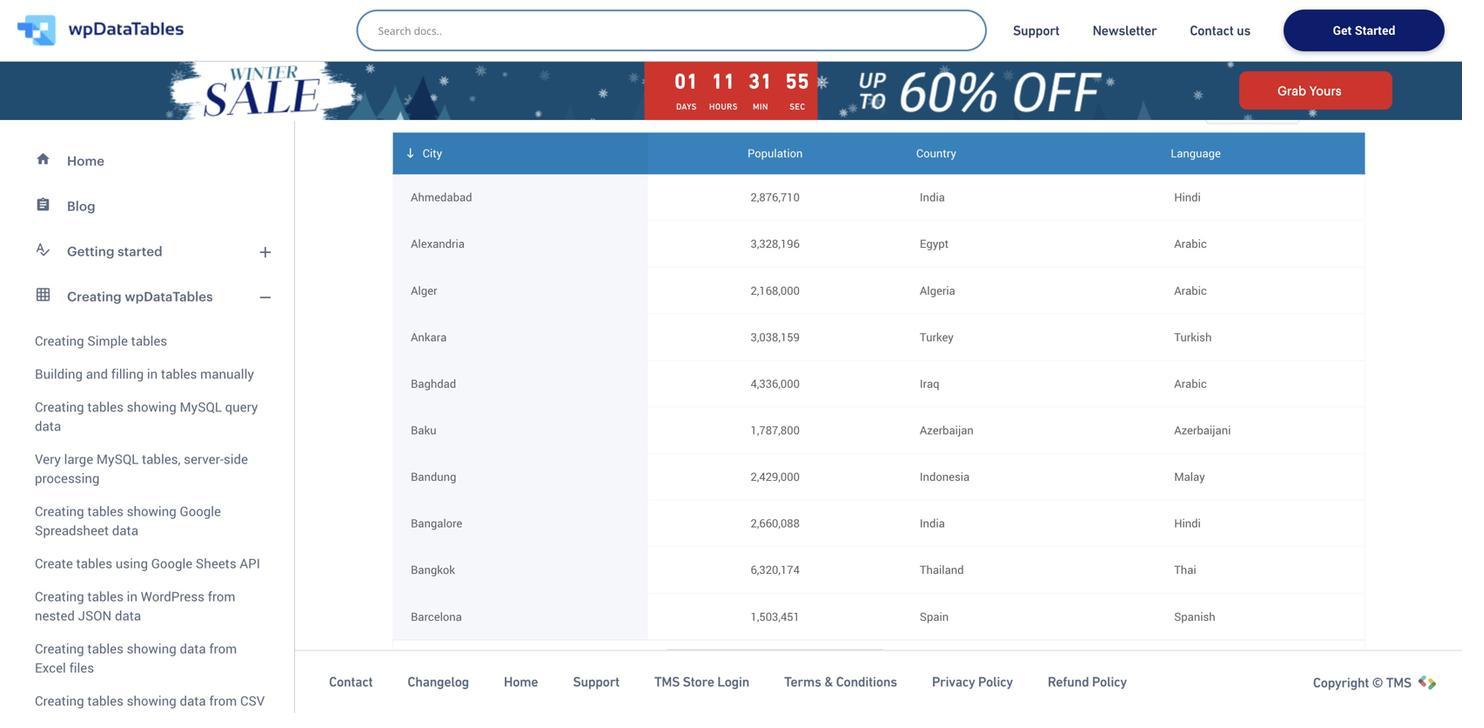 Task type: locate. For each thing, give the bounding box(es) containing it.
0 horizontal spatial tms
[[654, 675, 680, 690]]

tables inside the creating tables in wordpress from nested json data
[[87, 588, 124, 606]]

creating for creating tables showing data from excel files
[[35, 640, 84, 658]]

spanish
[[1174, 609, 1216, 625]]

creating for creating tables in wordpress from nested json data
[[35, 588, 84, 606]]

data down wordpress
[[180, 640, 206, 658]]

2 arabic from the top
[[1174, 283, 1207, 298]]

started
[[1355, 22, 1396, 38]]

1 horizontal spatial support
[[1013, 23, 1060, 38]]

data inside creating tables showing mysql query data
[[35, 417, 61, 435]]

hindi for 2,660,088
[[1174, 516, 1201, 532]]

2 india from the top
[[920, 516, 945, 532]]

files down excel
[[35, 712, 60, 714]]

0 vertical spatial google
[[180, 503, 221, 521]]

2 policy from the left
[[1092, 675, 1127, 690]]

indonesia
[[920, 469, 970, 485]]

data right json
[[115, 607, 141, 625]]

City text field
[[411, 668, 631, 699]]

turkey
[[920, 329, 954, 345]]

creating for creating wpdatatables
[[67, 289, 122, 304]]

blog link
[[10, 184, 284, 229]]

1,787,800
[[751, 423, 800, 438]]

tables inside creating tables showing mysql query data
[[87, 398, 124, 416]]

creating inside the creating tables in wordpress from nested json data
[[35, 588, 84, 606]]

population: activate to sort column ascending element
[[648, 133, 903, 174]]

google up wordpress
[[151, 555, 193, 573]]

newsletter
[[1093, 23, 1157, 38]]

1 vertical spatial support link
[[573, 674, 620, 691]]

1 vertical spatial home
[[504, 675, 538, 690]]

india for 2,876,710
[[920, 189, 945, 205]]

in right the filling
[[147, 365, 158, 383]]

in inside the creating tables in wordpress from nested json data
[[127, 588, 138, 606]]

baku
[[411, 423, 437, 438]]

login
[[717, 675, 750, 690]]

country
[[917, 145, 957, 161]]

1 horizontal spatial policy
[[1092, 675, 1127, 690]]

1 showing from the top
[[127, 398, 176, 416]]

contact us
[[1190, 23, 1251, 38]]

showing inside creating tables showing mysql query data
[[127, 398, 176, 416]]

building
[[35, 365, 83, 383]]

very
[[35, 450, 61, 468]]

building and filling in tables manually
[[35, 365, 254, 383]]

1 horizontal spatial mysql
[[180, 398, 222, 416]]

0 horizontal spatial policy
[[978, 675, 1013, 690]]

tables,
[[142, 450, 181, 468]]

tables inside the creating tables showing data from csv files
[[87, 692, 124, 710]]

creating inside the creating tables showing data from csv files
[[35, 692, 84, 710]]

0 vertical spatial from
[[208, 588, 236, 606]]

0 vertical spatial mysql
[[180, 398, 222, 416]]

0 horizontal spatial contact
[[329, 675, 373, 690]]

tables up json
[[87, 588, 124, 606]]

creating inside creating tables showing data from excel files
[[35, 640, 84, 658]]

creating up creating simple tables
[[67, 289, 122, 304]]

tables
[[131, 332, 167, 350], [161, 365, 197, 383], [87, 398, 124, 416], [87, 503, 124, 521], [76, 555, 112, 573], [87, 588, 124, 606], [87, 640, 124, 658], [87, 692, 124, 710]]

turkish
[[1174, 329, 1212, 345]]

creating up the spreadsheet
[[35, 503, 84, 521]]

google inside creating tables showing google spreadsheet data
[[180, 503, 221, 521]]

Country text field
[[920, 668, 1140, 699]]

data up using
[[112, 522, 138, 540]]

0 vertical spatial files
[[69, 659, 94, 677]]

ahmedabad
[[411, 189, 472, 205]]

showing down creating tables showing data from excel files link
[[127, 692, 176, 710]]

in
[[147, 365, 158, 383], [127, 588, 138, 606]]

from for creating tables showing data from csv files
[[209, 692, 237, 710]]

1 vertical spatial india
[[920, 516, 945, 532]]

country: activate to sort column ascending element
[[903, 133, 1157, 174]]

1 vertical spatial arabic
[[1174, 283, 1207, 298]]

contact for contact
[[329, 675, 373, 690]]

0 horizontal spatial files
[[35, 712, 60, 714]]

1 vertical spatial mysql
[[96, 450, 139, 468]]

bandung
[[411, 469, 457, 485]]

files right excel
[[69, 659, 94, 677]]

changelog link
[[408, 674, 469, 691]]

showing inside the creating tables showing data from csv files
[[127, 692, 176, 710]]

3 showing from the top
[[127, 640, 176, 658]]

wpdatatables - tables and charts manager wordpress plugin image
[[17, 15, 184, 46]]

1 vertical spatial in
[[127, 588, 138, 606]]

showing for creating tables showing mysql query data
[[127, 398, 176, 416]]

grab yours
[[1278, 84, 1342, 97]]

1 vertical spatial google
[[151, 555, 193, 573]]

getting started
[[67, 244, 162, 259]]

data left csv
[[180, 692, 206, 710]]

policy
[[978, 675, 1013, 690], [1092, 675, 1127, 690]]

creating simple tables link
[[10, 319, 284, 358]]

india for 2,660,088
[[920, 516, 945, 532]]

from inside creating tables showing data from excel files
[[209, 640, 237, 658]]

create tables using google sheets api
[[35, 555, 260, 573]]

refund policy
[[1048, 675, 1127, 690]]

from
[[208, 588, 236, 606], [209, 640, 237, 658], [209, 692, 237, 710]]

creating inside creating tables showing google spreadsheet data
[[35, 503, 84, 521]]

3 arabic from the top
[[1174, 376, 1207, 392]]

from for creating tables showing data from excel files
[[209, 640, 237, 658]]

in down using
[[127, 588, 138, 606]]

1 vertical spatial support
[[573, 675, 620, 690]]

1,503,451
[[751, 609, 800, 625]]

tables up the spreadsheet
[[87, 503, 124, 521]]

56
[[786, 69, 810, 93]]

tms store login link
[[654, 674, 750, 691]]

mysql
[[180, 398, 222, 416], [96, 450, 139, 468]]

creating for creating tables showing data from csv files
[[35, 692, 84, 710]]

showing down building and filling in tables manually link
[[127, 398, 176, 416]]

1 horizontal spatial home link
[[504, 674, 538, 691]]

bangalore
[[411, 516, 462, 532]]

home link
[[10, 138, 284, 184], [504, 674, 538, 691]]

0 vertical spatial hindi
[[1174, 189, 1201, 205]]

files inside creating tables showing data from excel files
[[69, 659, 94, 677]]

0 vertical spatial support link
[[1013, 22, 1060, 39]]

home link right changelog
[[504, 674, 538, 691]]

india up the thailand
[[920, 516, 945, 532]]

terms & conditions
[[784, 675, 897, 690]]

1 horizontal spatial in
[[147, 365, 158, 383]]

creating tables showing google spreadsheet data link
[[10, 495, 284, 548]]

terms
[[784, 675, 821, 690]]

nested
[[35, 607, 75, 625]]

2 vertical spatial from
[[209, 692, 237, 710]]

hindi down malay
[[1174, 516, 1201, 532]]

creating for creating tables showing mysql query data
[[35, 398, 84, 416]]

1 horizontal spatial files
[[69, 659, 94, 677]]

wpdatatables
[[125, 289, 213, 304]]

google down server- in the left of the page
[[180, 503, 221, 521]]

creating tables in wordpress from nested json data
[[35, 588, 236, 625]]

creating up building
[[35, 332, 84, 350]]

1 hindi from the top
[[1174, 189, 1201, 205]]

from inside the creating tables showing data from csv files
[[209, 692, 237, 710]]

from inside the creating tables in wordpress from nested json data
[[208, 588, 236, 606]]

0 horizontal spatial home link
[[10, 138, 284, 184]]

0 vertical spatial in
[[147, 365, 158, 383]]

mysql left query
[[180, 398, 222, 416]]

tms right ©
[[1386, 676, 1412, 691]]

tables down the and
[[87, 398, 124, 416]]

1 horizontal spatial contact
[[1190, 23, 1234, 38]]

home
[[67, 153, 105, 168], [504, 675, 538, 690]]

conditions
[[836, 675, 897, 690]]

changelog
[[408, 675, 469, 690]]

0 horizontal spatial support
[[573, 675, 620, 690]]

mysql right large in the left of the page
[[96, 450, 139, 468]]

showing inside creating tables showing data from excel files
[[127, 640, 176, 658]]

tms left store
[[654, 675, 680, 690]]

side
[[224, 450, 248, 468]]

home up blog
[[67, 153, 105, 168]]

creating tables showing mysql query data link
[[10, 391, 284, 443]]

6,320,174
[[751, 563, 800, 578]]

tables for creating tables showing data from csv files
[[87, 692, 124, 710]]

0 vertical spatial arabic
[[1174, 236, 1207, 252]]

0 vertical spatial contact
[[1190, 23, 1234, 38]]

policy right "refund"
[[1092, 675, 1127, 690]]

1 horizontal spatial home
[[504, 675, 538, 690]]

creating tables in wordpress from nested json data link
[[10, 581, 284, 633]]

tables down creating tables showing data from excel files
[[87, 692, 124, 710]]

create
[[35, 555, 73, 573]]

create tables using google sheets api link
[[10, 548, 284, 581]]

showing down 'very large mysql tables, server-side processing' link
[[127, 503, 176, 521]]

home right changelog
[[504, 675, 538, 690]]

2 showing from the top
[[127, 503, 176, 521]]

tables inside creating tables showing data from excel files
[[87, 640, 124, 658]]

creating down building
[[35, 398, 84, 416]]

india
[[920, 189, 945, 205], [920, 516, 945, 532]]

1 vertical spatial from
[[209, 640, 237, 658]]

tables inside creating tables showing google spreadsheet data
[[87, 503, 124, 521]]

tables up building and filling in tables manually link
[[131, 332, 167, 350]]

using
[[116, 555, 148, 573]]

2,168,000
[[751, 283, 800, 298]]

1 vertical spatial contact
[[329, 675, 373, 690]]

privacy policy link
[[932, 674, 1013, 691]]

min
[[753, 102, 768, 112]]

1 vertical spatial hindi
[[1174, 516, 1201, 532]]

city: activate to sort column descending element
[[393, 133, 648, 174]]

files for creating tables showing data from excel files
[[69, 659, 94, 677]]

home link up blog
[[10, 138, 284, 184]]

tables down json
[[87, 640, 124, 658]]

policy right privacy
[[978, 675, 1013, 690]]

01
[[675, 69, 699, 93]]

arabic
[[1174, 236, 1207, 252], [1174, 283, 1207, 298], [1174, 376, 1207, 392]]

support
[[1013, 23, 1060, 38], [573, 675, 620, 690]]

creating up excel
[[35, 640, 84, 658]]

1 arabic from the top
[[1174, 236, 1207, 252]]

4 showing from the top
[[127, 692, 176, 710]]

tables left using
[[76, 555, 112, 573]]

contact
[[1190, 23, 1234, 38], [329, 675, 373, 690]]

creating up nested
[[35, 588, 84, 606]]

terms & conditions link
[[784, 674, 897, 691]]

0 horizontal spatial support link
[[573, 674, 620, 691]]

creating wpdatatables link
[[10, 274, 284, 319]]

1 india from the top
[[920, 189, 945, 205]]

3,038,159
[[751, 329, 800, 345]]

hindi down language
[[1174, 189, 1201, 205]]

creating down excel
[[35, 692, 84, 710]]

simple
[[87, 332, 128, 350]]

showing down creating tables in wordpress from nested json data link
[[127, 640, 176, 658]]

31
[[749, 69, 773, 93]]

tables for creating tables showing google spreadsheet data
[[87, 503, 124, 521]]

grab yours link
[[1240, 71, 1393, 110]]

india down the country
[[920, 189, 945, 205]]

creating tables showing google spreadsheet data
[[35, 503, 221, 540]]

showing inside creating tables showing google spreadsheet data
[[127, 503, 176, 521]]

0 vertical spatial india
[[920, 189, 945, 205]]

1 vertical spatial home link
[[504, 674, 538, 691]]

creating inside creating tables showing mysql query data
[[35, 398, 84, 416]]

1 horizontal spatial support link
[[1013, 22, 1060, 39]]

manually
[[200, 365, 254, 383]]

baghdad
[[411, 376, 456, 392]]

alexandria
[[411, 236, 465, 252]]

refund policy link
[[1048, 674, 1127, 691]]

refund
[[1048, 675, 1089, 690]]

get started
[[1333, 22, 1396, 38]]

0 vertical spatial home link
[[10, 138, 284, 184]]

0 horizontal spatial mysql
[[96, 450, 139, 468]]

files inside the creating tables showing data from csv files
[[35, 712, 60, 714]]

creating tables showing data from excel files link
[[10, 633, 284, 685]]

wordpress
[[141, 588, 205, 606]]

0 horizontal spatial in
[[127, 588, 138, 606]]

data up very
[[35, 417, 61, 435]]

2 vertical spatial arabic
[[1174, 376, 1207, 392]]

creating tables showing mysql query data
[[35, 398, 258, 435]]

1 policy from the left
[[978, 675, 1013, 690]]

showing for creating tables showing google spreadsheet data
[[127, 503, 176, 521]]

2 hindi from the top
[[1174, 516, 1201, 532]]

0 horizontal spatial home
[[67, 153, 105, 168]]

1 vertical spatial files
[[35, 712, 60, 714]]



Task type: vqa. For each thing, say whether or not it's contained in the screenshot.
Turkey
yes



Task type: describe. For each thing, give the bounding box(es) containing it.
server-
[[184, 450, 224, 468]]

spreadsheet
[[35, 522, 109, 540]]

egypt
[[920, 236, 949, 252]]

contact link
[[329, 674, 373, 691]]

arabic for algeria
[[1174, 283, 1207, 298]]

2,876,710
[[751, 189, 800, 205]]

tables for creating tables in wordpress from nested json data
[[87, 588, 124, 606]]

query
[[225, 398, 258, 416]]

api
[[240, 555, 260, 573]]

processing
[[35, 470, 100, 487]]

To number field
[[666, 685, 885, 714]]

creating tables showing data from csv files
[[35, 692, 265, 714]]

bangkok
[[411, 563, 455, 578]]

from for creating tables in wordpress from nested json data
[[208, 588, 236, 606]]

©
[[1372, 676, 1384, 691]]

0 vertical spatial home
[[67, 153, 105, 168]]

data inside creating tables showing google spreadsheet data
[[112, 522, 138, 540]]

mysql inside very large mysql tables, server-side processing
[[96, 450, 139, 468]]

very large mysql tables, server-side processing
[[35, 450, 248, 487]]

json
[[78, 607, 112, 625]]

2,429,000
[[751, 469, 800, 485]]

data inside creating tables showing data from excel files
[[180, 640, 206, 658]]

barcelona
[[411, 609, 462, 625]]

tables down creating simple tables link
[[161, 365, 197, 383]]

tms inside "tms store login" link
[[654, 675, 680, 690]]

population
[[748, 145, 803, 161]]

print button
[[393, 49, 471, 84]]

creating tables showing data from csv files link
[[10, 685, 284, 714]]

get started link
[[1284, 10, 1445, 51]]

hours
[[709, 102, 738, 112]]

sheets
[[196, 555, 237, 573]]

very large mysql tables, server-side processing link
[[10, 443, 284, 495]]

creating wpdatatables
[[67, 289, 213, 304]]

google for using
[[151, 555, 193, 573]]

1 horizontal spatial tms
[[1386, 676, 1412, 691]]

thai
[[1174, 563, 1197, 578]]

started
[[118, 244, 162, 259]]

files for creating tables showing data from csv files
[[35, 712, 60, 714]]

csv
[[240, 692, 265, 710]]

showing for creating tables showing data from csv files
[[127, 692, 176, 710]]

city
[[423, 145, 442, 161]]

mysql inside creating tables showing mysql query data
[[180, 398, 222, 416]]

tables for creating tables showing mysql query data
[[87, 398, 124, 416]]

tables for creating tables showing data from excel files
[[87, 640, 124, 658]]

From number field
[[666, 650, 885, 681]]

malay
[[1174, 469, 1205, 485]]

arabic for egypt
[[1174, 236, 1207, 252]]

creating for creating tables showing google spreadsheet data
[[35, 503, 84, 521]]

privacy
[[932, 675, 975, 690]]

filling
[[111, 365, 144, 383]]

2,660,088
[[751, 516, 800, 532]]

excel
[[35, 659, 66, 677]]

data inside the creating tables in wordpress from nested json data
[[115, 607, 141, 625]]

language: activate to sort column ascending element
[[1157, 133, 1365, 174]]

creating tables showing data from excel files
[[35, 640, 237, 677]]

&
[[824, 675, 833, 690]]

policy for refund policy
[[1092, 675, 1127, 690]]

us
[[1237, 23, 1251, 38]]

privacy policy
[[932, 675, 1013, 690]]

grab
[[1278, 84, 1307, 97]]

google for showing
[[180, 503, 221, 521]]

building and filling in tables manually link
[[10, 358, 284, 391]]

entries
[[1314, 99, 1352, 115]]

policy for privacy policy
[[978, 675, 1013, 690]]

showing for creating tables showing data from excel files
[[127, 640, 176, 658]]

11
[[712, 69, 736, 93]]

newsletter link
[[1093, 22, 1157, 39]]

copyright
[[1313, 676, 1369, 691]]

Search input search field
[[378, 18, 974, 43]]

store
[[683, 675, 714, 690]]

tables for create tables using google sheets api
[[76, 555, 112, 573]]

arabic for iraq
[[1174, 376, 1207, 392]]

iraq
[[920, 376, 940, 392]]

get
[[1333, 22, 1352, 38]]

sec
[[790, 102, 806, 112]]

creating for creating simple tables
[[35, 332, 84, 350]]

tms store login
[[654, 675, 750, 690]]

creating simple tables
[[35, 332, 167, 350]]

print
[[428, 58, 455, 75]]

Search form search field
[[378, 18, 974, 43]]

getting
[[67, 244, 114, 259]]

0 vertical spatial support
[[1013, 23, 1060, 38]]

contact for contact us
[[1190, 23, 1234, 38]]

algeria
[[920, 283, 956, 298]]

hindi for 2,876,710
[[1174, 189, 1201, 205]]

data inside the creating tables showing data from csv files
[[180, 692, 206, 710]]

4,336,000
[[751, 376, 800, 392]]

copyright © tms
[[1313, 676, 1412, 691]]

alger
[[411, 283, 437, 298]]

spain
[[920, 609, 949, 625]]

days
[[676, 102, 697, 112]]

thailand
[[920, 563, 964, 578]]

getting started link
[[10, 229, 284, 274]]

3,328,196
[[751, 236, 800, 252]]



